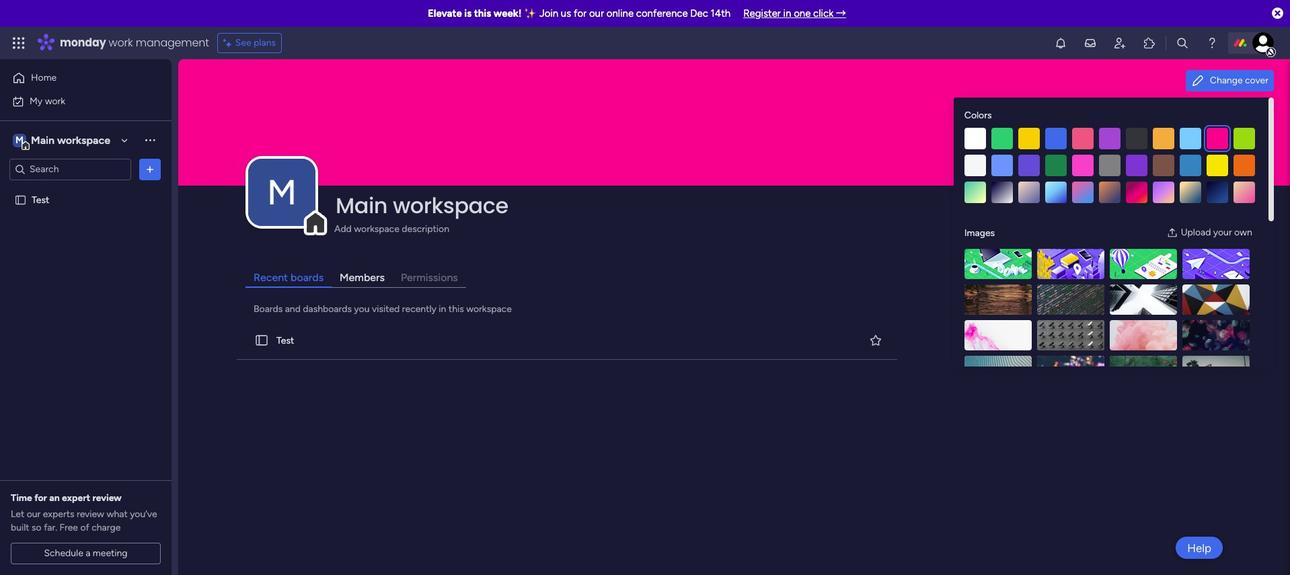 Task type: locate. For each thing, give the bounding box(es) containing it.
1 vertical spatial public board image
[[254, 333, 269, 348]]

for inside time for an expert review let our experts review what you've built so far. free of charge
[[34, 493, 47, 504]]

1 horizontal spatial main workspace
[[336, 191, 509, 221]]

test down and
[[277, 335, 294, 346]]

main right workspace icon
[[31, 134, 55, 146]]

public board image inside test link
[[254, 333, 269, 348]]

in right recently
[[439, 304, 446, 315]]

dec
[[691, 7, 709, 20]]

in left the one
[[784, 7, 792, 20]]

schedule
[[44, 548, 83, 559]]

register in one click →
[[744, 7, 847, 20]]

m button
[[248, 159, 316, 226]]

register in one click → link
[[744, 7, 847, 20]]

1 horizontal spatial in
[[784, 7, 792, 20]]

my work button
[[8, 91, 145, 112]]

1 vertical spatial in
[[439, 304, 446, 315]]

0 vertical spatial main
[[31, 134, 55, 146]]

m inside workspace icon
[[16, 134, 24, 146]]

0 vertical spatial this
[[474, 7, 491, 20]]

our
[[589, 7, 604, 20], [27, 509, 41, 520]]

conference
[[636, 7, 688, 20]]

my work
[[30, 95, 65, 107]]

help button
[[1176, 537, 1223, 559]]

0 vertical spatial our
[[589, 7, 604, 20]]

expert
[[62, 493, 90, 504]]

management
[[136, 35, 209, 50]]

1 horizontal spatial m
[[267, 172, 297, 213]]

see plans button
[[217, 33, 282, 53]]

public board image
[[14, 193, 27, 206], [254, 333, 269, 348]]

1 vertical spatial for
[[34, 493, 47, 504]]

1 horizontal spatial test
[[277, 335, 294, 346]]

1 horizontal spatial work
[[109, 35, 133, 50]]

0 vertical spatial for
[[574, 7, 587, 20]]

recent
[[254, 271, 288, 284]]

you
[[354, 304, 370, 315]]

work right my on the top
[[45, 95, 65, 107]]

Main workspace field
[[332, 191, 1236, 221]]

1 vertical spatial work
[[45, 95, 65, 107]]

time
[[11, 493, 32, 504]]

see plans
[[235, 37, 276, 48]]

test inside list box
[[32, 194, 49, 206]]

help image
[[1206, 36, 1219, 50]]

work right monday
[[109, 35, 133, 50]]

0 horizontal spatial in
[[439, 304, 446, 315]]

recently
[[402, 304, 437, 315]]

0 horizontal spatial work
[[45, 95, 65, 107]]

boards
[[291, 271, 324, 284]]

public board image down boards
[[254, 333, 269, 348]]

monday work management
[[60, 35, 209, 50]]

main up add
[[336, 191, 388, 221]]

0 vertical spatial public board image
[[14, 193, 27, 206]]

review up the "what"
[[92, 493, 122, 504]]

schedule a meeting
[[44, 548, 128, 559]]

0 vertical spatial m
[[16, 134, 24, 146]]

test down search in workspace field
[[32, 194, 49, 206]]

0 horizontal spatial m
[[16, 134, 24, 146]]

public board image inside test list box
[[14, 193, 27, 206]]

my
[[30, 95, 43, 107]]

photo icon image
[[1167, 227, 1178, 238]]

notifications image
[[1054, 36, 1068, 50]]

in
[[784, 7, 792, 20], [439, 304, 446, 315]]

this right recently
[[449, 304, 464, 315]]

time for an expert review let our experts review what you've built so far. free of charge
[[11, 493, 157, 534]]

1 vertical spatial m
[[267, 172, 297, 213]]

0 horizontal spatial main workspace
[[31, 134, 110, 146]]

1 horizontal spatial main
[[336, 191, 388, 221]]

0 vertical spatial test
[[32, 194, 49, 206]]

option
[[0, 188, 172, 190]]

review
[[92, 493, 122, 504], [77, 509, 104, 520]]

1 horizontal spatial public board image
[[254, 333, 269, 348]]

public board image down workspace icon
[[14, 193, 27, 206]]

1 vertical spatial our
[[27, 509, 41, 520]]

1 vertical spatial test
[[277, 335, 294, 346]]

us
[[561, 7, 571, 20]]

charge
[[92, 522, 121, 534]]

colors
[[965, 110, 992, 121]]

our up "so"
[[27, 509, 41, 520]]

select product image
[[12, 36, 26, 50]]

workspace
[[57, 134, 110, 146], [393, 191, 509, 221], [354, 223, 400, 235], [466, 304, 512, 315]]

for
[[574, 7, 587, 20], [34, 493, 47, 504]]

main workspace
[[31, 134, 110, 146], [336, 191, 509, 221]]

change cover button
[[1186, 70, 1275, 92]]

dashboards
[[303, 304, 352, 315]]

0 horizontal spatial public board image
[[14, 193, 27, 206]]

our inside time for an expert review let our experts review what you've built so far. free of charge
[[27, 509, 41, 520]]

→
[[837, 7, 847, 20]]

1 vertical spatial this
[[449, 304, 464, 315]]

m
[[16, 134, 24, 146], [267, 172, 297, 213]]

add workspace description
[[334, 223, 449, 235]]

plans
[[254, 37, 276, 48]]

options image
[[143, 163, 157, 176]]

1 vertical spatial review
[[77, 509, 104, 520]]

upload
[[1181, 227, 1211, 238]]

0 vertical spatial work
[[109, 35, 133, 50]]

our left online
[[589, 7, 604, 20]]

main inside workspace selection element
[[31, 134, 55, 146]]

boards and dashboards you visited recently in this workspace
[[254, 304, 512, 315]]

for left an
[[34, 493, 47, 504]]

work inside button
[[45, 95, 65, 107]]

review up the of
[[77, 509, 104, 520]]

what
[[107, 509, 128, 520]]

0 horizontal spatial main
[[31, 134, 55, 146]]

work for my
[[45, 95, 65, 107]]

0 horizontal spatial our
[[27, 509, 41, 520]]

this
[[474, 7, 491, 20], [449, 304, 464, 315]]

workspace image
[[13, 133, 26, 148]]

apps image
[[1143, 36, 1157, 50]]

for right us
[[574, 7, 587, 20]]

an
[[49, 493, 60, 504]]

main workspace inside workspace selection element
[[31, 134, 110, 146]]

main
[[31, 134, 55, 146], [336, 191, 388, 221]]

so
[[32, 522, 42, 534]]

0 horizontal spatial test
[[32, 194, 49, 206]]

a
[[86, 548, 90, 559]]

this right is at the left of the page
[[474, 7, 491, 20]]

1 horizontal spatial our
[[589, 7, 604, 20]]

main workspace up search in workspace field
[[31, 134, 110, 146]]

and
[[285, 304, 301, 315]]

test
[[32, 194, 49, 206], [277, 335, 294, 346]]

0 vertical spatial main workspace
[[31, 134, 110, 146]]

work
[[109, 35, 133, 50], [45, 95, 65, 107]]

0 horizontal spatial for
[[34, 493, 47, 504]]

main workspace up description
[[336, 191, 509, 221]]

m inside workspace image
[[267, 172, 297, 213]]



Task type: vqa. For each thing, say whether or not it's contained in the screenshot.
Mandatory on the bottom right of page
no



Task type: describe. For each thing, give the bounding box(es) containing it.
0 vertical spatial in
[[784, 7, 792, 20]]

1 vertical spatial main workspace
[[336, 191, 509, 221]]

1 horizontal spatial for
[[574, 7, 587, 20]]

elevate is this week! ✨ join us for our online conference dec 14th
[[428, 7, 731, 20]]

test for public board image within test link
[[277, 335, 294, 346]]

your
[[1214, 227, 1233, 238]]

workspace options image
[[143, 133, 157, 147]]

members
[[340, 271, 385, 284]]

schedule a meeting button
[[11, 543, 161, 565]]

1 vertical spatial main
[[336, 191, 388, 221]]

inbox image
[[1084, 36, 1098, 50]]

change
[[1210, 75, 1243, 86]]

cover
[[1246, 75, 1269, 86]]

test link
[[234, 322, 900, 360]]

see
[[235, 37, 251, 48]]

workspace selection element
[[13, 132, 112, 150]]

you've
[[130, 509, 157, 520]]

built
[[11, 522, 29, 534]]

own
[[1235, 227, 1253, 238]]

click
[[814, 7, 834, 20]]

home
[[31, 72, 57, 83]]

week!
[[494, 7, 522, 20]]

add
[[334, 223, 352, 235]]

help
[[1188, 541, 1212, 555]]

home button
[[8, 67, 145, 89]]

m for workspace icon
[[16, 134, 24, 146]]

search everything image
[[1176, 36, 1190, 50]]

online
[[607, 7, 634, 20]]

visited
[[372, 304, 400, 315]]

Search in workspace field
[[28, 162, 112, 177]]

experts
[[43, 509, 74, 520]]

1 horizontal spatial this
[[474, 7, 491, 20]]

upload your own button
[[1162, 222, 1258, 244]]

0 horizontal spatial this
[[449, 304, 464, 315]]

test list box
[[0, 186, 172, 393]]

boards
[[254, 304, 283, 315]]

workspace image
[[248, 159, 316, 226]]

let
[[11, 509, 24, 520]]

✨
[[524, 7, 537, 20]]

permissions
[[401, 271, 458, 284]]

change cover
[[1210, 75, 1269, 86]]

register
[[744, 7, 781, 20]]

14th
[[711, 7, 731, 20]]

free
[[60, 522, 78, 534]]

images
[[965, 227, 995, 239]]

description
[[402, 223, 449, 235]]

0 vertical spatial review
[[92, 493, 122, 504]]

is
[[465, 7, 472, 20]]

meeting
[[93, 548, 128, 559]]

add to favorites image
[[869, 333, 883, 347]]

of
[[80, 522, 89, 534]]

recent boards
[[254, 271, 324, 284]]

work for monday
[[109, 35, 133, 50]]

upload your own
[[1181, 227, 1253, 238]]

elevate
[[428, 7, 462, 20]]

invite members image
[[1114, 36, 1127, 50]]

one
[[794, 7, 811, 20]]

monday
[[60, 35, 106, 50]]

far.
[[44, 522, 57, 534]]

m for workspace image
[[267, 172, 297, 213]]

join
[[540, 7, 559, 20]]

brad klo image
[[1253, 32, 1275, 54]]

test for public board image within test list box
[[32, 194, 49, 206]]



